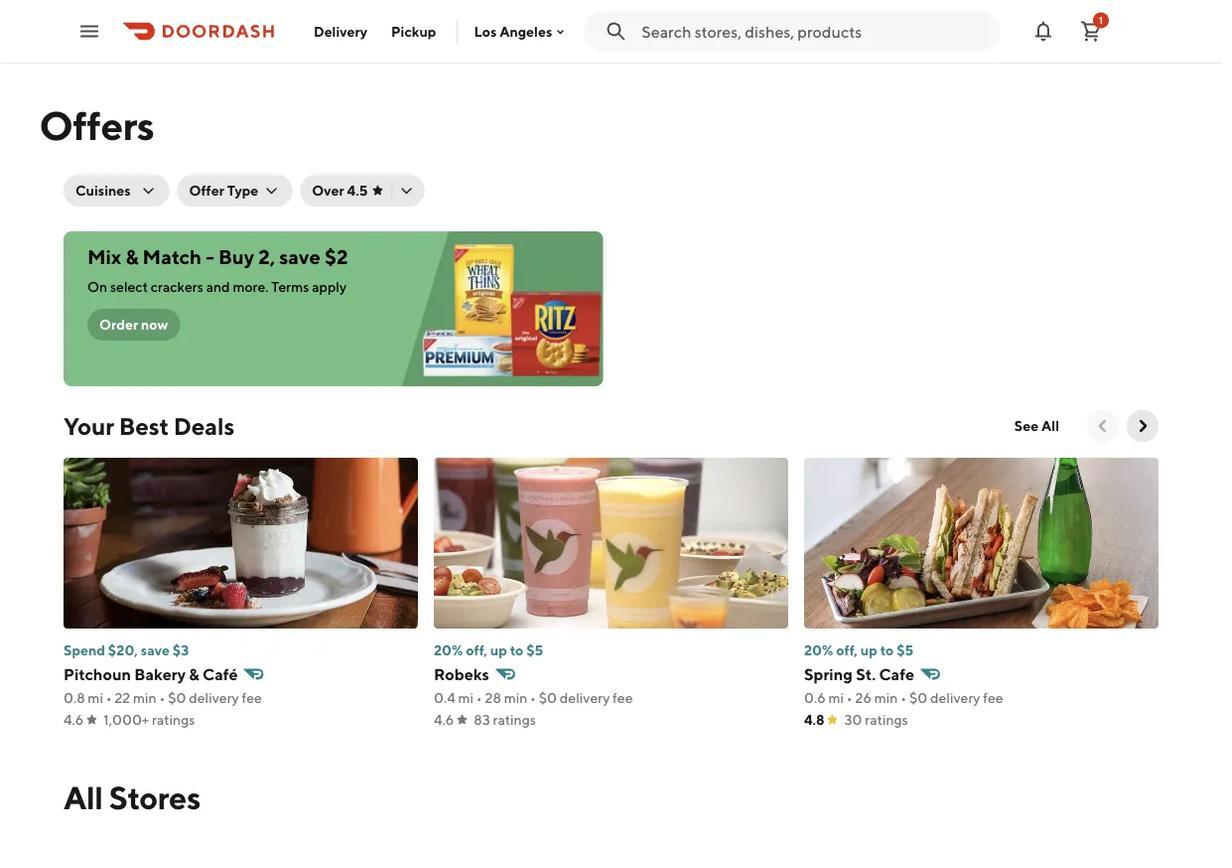 Task type: describe. For each thing, give the bounding box(es) containing it.
20% off, up to $5 for spring st. cafe
[[805, 642, 914, 659]]

delivery
[[314, 23, 368, 39]]

pickup
[[391, 23, 437, 39]]

4 • from the left
[[531, 690, 536, 706]]

1 button
[[1072, 11, 1112, 51]]

pickup button
[[380, 15, 448, 47]]

28
[[485, 690, 502, 706]]

0.8
[[64, 690, 85, 706]]

0.6
[[805, 690, 826, 706]]

see
[[1015, 418, 1039, 434]]

delivery for robeks
[[560, 690, 610, 706]]

$3
[[173, 642, 189, 659]]

1 horizontal spatial all
[[1042, 418, 1060, 434]]

los angeles button
[[474, 23, 569, 39]]

apply
[[312, 279, 347, 295]]

$2
[[325, 245, 348, 269]]

spring
[[805, 665, 853, 684]]

off, for spring st. cafe
[[837, 642, 858, 659]]

next button of carousel image
[[1133, 416, 1153, 436]]

4.6 for robeks
[[434, 712, 454, 728]]

cuisines
[[76, 182, 131, 199]]

83 ratings
[[474, 712, 536, 728]]

0.4
[[434, 690, 456, 706]]

delivery for pitchoun bakery & café
[[189, 690, 239, 706]]

select
[[110, 279, 148, 295]]

see all
[[1015, 418, 1060, 434]]

and
[[206, 279, 230, 295]]

20% for spring st. cafe
[[805, 642, 834, 659]]

previous button of carousel image
[[1094, 416, 1114, 436]]

up for spring st. cafe
[[861, 642, 878, 659]]

type
[[227, 182, 259, 199]]

30
[[845, 712, 863, 728]]

see all link
[[1003, 410, 1072, 442]]

stores
[[109, 779, 201, 816]]

mi for spring st. cafe
[[829, 690, 844, 706]]

terms
[[272, 279, 309, 295]]

fee for pitchoun bakery & café
[[242, 690, 262, 706]]

delivery for spring st. cafe
[[931, 690, 981, 706]]

ratings for spring st. cafe
[[866, 712, 909, 728]]

st.
[[856, 665, 876, 684]]

fee for robeks
[[613, 690, 633, 706]]

spring st. cafe
[[805, 665, 915, 684]]

4.6 for pitchoun bakery & café
[[64, 712, 84, 728]]

0.6 mi • 26 min • $0 delivery fee
[[805, 690, 1004, 706]]

6 • from the left
[[901, 690, 907, 706]]

1,000+ ratings
[[104, 712, 195, 728]]

off, for robeks
[[466, 642, 488, 659]]

now
[[141, 316, 168, 333]]

your
[[64, 412, 114, 440]]

match
[[143, 245, 202, 269]]

0.8 mi • 22 min • $0 delivery fee
[[64, 690, 262, 706]]

to for spring st. cafe
[[881, 642, 894, 659]]

ratings for pitchoun bakery & café
[[152, 712, 195, 728]]

2,
[[259, 245, 275, 269]]

4.5
[[347, 182, 368, 199]]

over
[[312, 182, 344, 199]]

deals
[[174, 412, 235, 440]]

min for spring st. cafe
[[875, 690, 898, 706]]

pitchoun
[[64, 665, 131, 684]]

mix
[[87, 245, 122, 269]]

1 • from the left
[[106, 690, 112, 706]]

best
[[119, 412, 169, 440]]

save inside 'mix & match - buy 2, save $2 on select crackers and more. terms apply'
[[279, 245, 321, 269]]

cuisines button
[[64, 175, 169, 207]]

up for robeks
[[491, 642, 507, 659]]

$5 for spring st. cafe
[[897, 642, 914, 659]]

mix & match - buy 2, save $2 on select crackers and more. terms apply
[[87, 245, 348, 295]]



Task type: vqa. For each thing, say whether or not it's contained in the screenshot.
+$5.00
no



Task type: locate. For each thing, give the bounding box(es) containing it.
ratings down "0.4 mi • 28 min • $0 delivery fee"
[[493, 712, 536, 728]]

save up pitchoun bakery & café
[[141, 642, 170, 659]]

0 horizontal spatial mi
[[88, 690, 103, 706]]

1 horizontal spatial $5
[[897, 642, 914, 659]]

0 horizontal spatial $5
[[527, 642, 544, 659]]

1 horizontal spatial 20%
[[805, 642, 834, 659]]

1 ratings from the left
[[152, 712, 195, 728]]

your best deals link
[[64, 410, 235, 442]]

3 $0 from the left
[[910, 690, 928, 706]]

$0
[[168, 690, 186, 706], [539, 690, 557, 706], [910, 690, 928, 706]]

• left 26
[[847, 690, 853, 706]]

save
[[279, 245, 321, 269], [141, 642, 170, 659]]

min up the "1,000+ ratings"
[[133, 690, 157, 706]]

0 horizontal spatial 20%
[[434, 642, 463, 659]]

bakery
[[134, 665, 186, 684]]

0 horizontal spatial up
[[491, 642, 507, 659]]

min for pitchoun bakery & café
[[133, 690, 157, 706]]

to
[[510, 642, 524, 659], [881, 642, 894, 659]]

mi right 0.6
[[829, 690, 844, 706]]

2 ratings from the left
[[493, 712, 536, 728]]

0 vertical spatial all
[[1042, 418, 1060, 434]]

20% off, up to $5 up "spring st. cafe"
[[805, 642, 914, 659]]

2 delivery from the left
[[560, 690, 610, 706]]

delivery right 28
[[560, 690, 610, 706]]

ratings down "0.8 mi • 22 min • $0 delivery fee"
[[152, 712, 195, 728]]

delivery
[[189, 690, 239, 706], [560, 690, 610, 706], [931, 690, 981, 706]]

up up st.
[[861, 642, 878, 659]]

2 fee from the left
[[613, 690, 633, 706]]

1 4.6 from the left
[[64, 712, 84, 728]]

1 horizontal spatial min
[[504, 690, 528, 706]]

3 delivery from the left
[[931, 690, 981, 706]]

4.6
[[64, 712, 84, 728], [434, 712, 454, 728]]

2 20% from the left
[[805, 642, 834, 659]]

1 min from the left
[[133, 690, 157, 706]]

5 • from the left
[[847, 690, 853, 706]]

$5 up "0.4 mi • 28 min • $0 delivery fee"
[[527, 642, 544, 659]]

mi right 0.8
[[88, 690, 103, 706]]

Store search: begin typing to search for stores available on DoorDash text field
[[642, 20, 988, 42]]

2 20% off, up to $5 from the left
[[805, 642, 914, 659]]

spend
[[64, 642, 105, 659]]

1 20% off, up to $5 from the left
[[434, 642, 544, 659]]

off, up "spring st. cafe"
[[837, 642, 858, 659]]

offer type button
[[177, 175, 292, 207]]

0 horizontal spatial save
[[141, 642, 170, 659]]

1 horizontal spatial &
[[189, 665, 199, 684]]

3 fee from the left
[[984, 690, 1004, 706]]

26
[[856, 690, 872, 706]]

1 delivery from the left
[[189, 690, 239, 706]]

1
[[1100, 14, 1104, 26]]

$20,
[[108, 642, 138, 659]]

2 to from the left
[[881, 642, 894, 659]]

20%
[[434, 642, 463, 659], [805, 642, 834, 659]]

fee
[[242, 690, 262, 706], [613, 690, 633, 706], [984, 690, 1004, 706]]

20% off, up to $5 up the robeks
[[434, 642, 544, 659]]

to up cafe
[[881, 642, 894, 659]]

your best deals
[[64, 412, 235, 440]]

• left 28
[[477, 690, 483, 706]]

order now
[[99, 316, 168, 333]]

20% for robeks
[[434, 642, 463, 659]]

3 ratings from the left
[[866, 712, 909, 728]]

2 up from the left
[[861, 642, 878, 659]]

1 horizontal spatial save
[[279, 245, 321, 269]]

on
[[87, 279, 107, 295]]

1 horizontal spatial $0
[[539, 690, 557, 706]]

$5 for robeks
[[527, 642, 544, 659]]

20% up spring
[[805, 642, 834, 659]]

& inside 'mix & match - buy 2, save $2 on select crackers and more. terms apply'
[[126, 245, 139, 269]]

0 horizontal spatial min
[[133, 690, 157, 706]]

1 horizontal spatial 4.6
[[434, 712, 454, 728]]

4.8
[[805, 712, 825, 728]]

•
[[106, 690, 112, 706], [159, 690, 165, 706], [477, 690, 483, 706], [531, 690, 536, 706], [847, 690, 853, 706], [901, 690, 907, 706]]

notification bell image
[[1032, 19, 1056, 43]]

1 mi from the left
[[88, 690, 103, 706]]

mi for pitchoun bakery & café
[[88, 690, 103, 706]]

café
[[203, 665, 238, 684]]

save up terms
[[279, 245, 321, 269]]

min right 26
[[875, 690, 898, 706]]

los angeles
[[474, 23, 553, 39]]

2 min from the left
[[504, 690, 528, 706]]

• down cafe
[[901, 690, 907, 706]]

$0 right 28
[[539, 690, 557, 706]]

1 horizontal spatial to
[[881, 642, 894, 659]]

1 items, open order cart image
[[1080, 19, 1104, 43]]

$0 for pitchoun bakery & café
[[168, 690, 186, 706]]

3 min from the left
[[875, 690, 898, 706]]

ratings
[[152, 712, 195, 728], [493, 712, 536, 728], [866, 712, 909, 728]]

0 horizontal spatial $0
[[168, 690, 186, 706]]

1 horizontal spatial delivery
[[560, 690, 610, 706]]

1 vertical spatial save
[[141, 642, 170, 659]]

1 $5 from the left
[[527, 642, 544, 659]]

1 horizontal spatial fee
[[613, 690, 633, 706]]

1 $0 from the left
[[168, 690, 186, 706]]

spend $20, save $3
[[64, 642, 189, 659]]

0 horizontal spatial all
[[64, 779, 103, 816]]

mi
[[88, 690, 103, 706], [458, 690, 474, 706], [829, 690, 844, 706]]

$0 for spring st. cafe
[[910, 690, 928, 706]]

$0 for robeks
[[539, 690, 557, 706]]

0 horizontal spatial &
[[126, 245, 139, 269]]

• down the bakery
[[159, 690, 165, 706]]

20% off, up to $5
[[434, 642, 544, 659], [805, 642, 914, 659]]

order
[[99, 316, 138, 333]]

3 • from the left
[[477, 690, 483, 706]]

open menu image
[[77, 19, 101, 43]]

order now button
[[87, 309, 180, 341]]

to up "0.4 mi • 28 min • $0 delivery fee"
[[510, 642, 524, 659]]

offer type
[[189, 182, 259, 199]]

2 horizontal spatial ratings
[[866, 712, 909, 728]]

mi for robeks
[[458, 690, 474, 706]]

2 $5 from the left
[[897, 642, 914, 659]]

over 4.5 button
[[300, 175, 425, 207]]

offers
[[39, 101, 154, 149]]

delivery right 26
[[931, 690, 981, 706]]

up
[[491, 642, 507, 659], [861, 642, 878, 659]]

0 horizontal spatial off,
[[466, 642, 488, 659]]

1 horizontal spatial mi
[[458, 690, 474, 706]]

1 horizontal spatial 20% off, up to $5
[[805, 642, 914, 659]]

2 horizontal spatial min
[[875, 690, 898, 706]]

offer
[[189, 182, 224, 199]]

0 horizontal spatial ratings
[[152, 712, 195, 728]]

pitchoun bakery & café
[[64, 665, 238, 684]]

0.4 mi • 28 min • $0 delivery fee
[[434, 690, 633, 706]]

1,000+
[[104, 712, 149, 728]]

2 • from the left
[[159, 690, 165, 706]]

mi right 0.4
[[458, 690, 474, 706]]

off,
[[466, 642, 488, 659], [837, 642, 858, 659]]

20% off, up to $5 for robeks
[[434, 642, 544, 659]]

2 off, from the left
[[837, 642, 858, 659]]

all right see
[[1042, 418, 1060, 434]]

angeles
[[500, 23, 553, 39]]

ratings for robeks
[[493, 712, 536, 728]]

buy
[[218, 245, 255, 269]]

1 up from the left
[[491, 642, 507, 659]]

crackers
[[151, 279, 203, 295]]

off, up the robeks
[[466, 642, 488, 659]]

more.
[[233, 279, 269, 295]]

$5
[[527, 642, 544, 659], [897, 642, 914, 659]]

0 horizontal spatial fee
[[242, 690, 262, 706]]

1 horizontal spatial off,
[[837, 642, 858, 659]]

0 horizontal spatial 20% off, up to $5
[[434, 642, 544, 659]]

2 4.6 from the left
[[434, 712, 454, 728]]

2 $0 from the left
[[539, 690, 557, 706]]

up up 28
[[491, 642, 507, 659]]

$0 down cafe
[[910, 690, 928, 706]]

robeks
[[434, 665, 490, 684]]

4.6 down 0.8
[[64, 712, 84, 728]]

20% up the robeks
[[434, 642, 463, 659]]

1 to from the left
[[510, 642, 524, 659]]

to for robeks
[[510, 642, 524, 659]]

• up 83 ratings
[[531, 690, 536, 706]]

over 4.5
[[312, 182, 368, 199]]

0 horizontal spatial 4.6
[[64, 712, 84, 728]]

& left café
[[189, 665, 199, 684]]

cafe
[[880, 665, 915, 684]]

2 horizontal spatial delivery
[[931, 690, 981, 706]]

all
[[1042, 418, 1060, 434], [64, 779, 103, 816]]

1 off, from the left
[[466, 642, 488, 659]]

2 horizontal spatial fee
[[984, 690, 1004, 706]]

ratings down 0.6 mi • 26 min • $0 delivery fee
[[866, 712, 909, 728]]

1 vertical spatial all
[[64, 779, 103, 816]]

delivery button
[[302, 15, 380, 47]]

1 fee from the left
[[242, 690, 262, 706]]

2 horizontal spatial mi
[[829, 690, 844, 706]]

$5 up cafe
[[897, 642, 914, 659]]

&
[[126, 245, 139, 269], [189, 665, 199, 684]]

22
[[115, 690, 130, 706]]

all stores
[[64, 779, 201, 816]]

• left 22
[[106, 690, 112, 706]]

2 horizontal spatial $0
[[910, 690, 928, 706]]

& right mix
[[126, 245, 139, 269]]

30 ratings
[[845, 712, 909, 728]]

0 horizontal spatial to
[[510, 642, 524, 659]]

4.6 down 0.4
[[434, 712, 454, 728]]

3 mi from the left
[[829, 690, 844, 706]]

los
[[474, 23, 497, 39]]

delivery down café
[[189, 690, 239, 706]]

1 horizontal spatial ratings
[[493, 712, 536, 728]]

min right 28
[[504, 690, 528, 706]]

fee for spring st. cafe
[[984, 690, 1004, 706]]

$0 down the bakery
[[168, 690, 186, 706]]

1 20% from the left
[[434, 642, 463, 659]]

83
[[474, 712, 490, 728]]

0 vertical spatial &
[[126, 245, 139, 269]]

-
[[206, 245, 214, 269]]

all left stores
[[64, 779, 103, 816]]

min
[[133, 690, 157, 706], [504, 690, 528, 706], [875, 690, 898, 706]]

2 mi from the left
[[458, 690, 474, 706]]

1 horizontal spatial up
[[861, 642, 878, 659]]

1 vertical spatial &
[[189, 665, 199, 684]]

min for robeks
[[504, 690, 528, 706]]

0 vertical spatial save
[[279, 245, 321, 269]]

0 horizontal spatial delivery
[[189, 690, 239, 706]]



